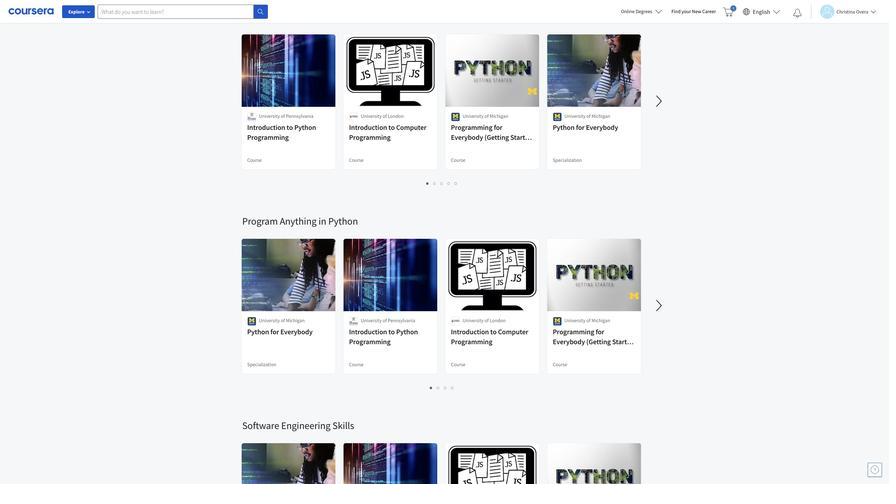 Task type: vqa. For each thing, say whether or not it's contained in the screenshot.


Task type: describe. For each thing, give the bounding box(es) containing it.
university of michigan image inside engage users with front end web development carousel element
[[451, 113, 460, 121]]

university of london for the leftmost university of london image
[[361, 113, 404, 119]]

4 for program anything in python
[[451, 385, 454, 391]]

christina overa
[[837, 8, 869, 15]]

introduction to computer programming  course by university of london, goldsmiths, university of london, image
[[445, 444, 540, 484]]

introduction to computer programming inside program anything in python carousel element
[[451, 327, 529, 346]]

anything
[[280, 215, 317, 228]]

programming for the leftmost university of london image
[[349, 133, 391, 142]]

0 vertical spatial university of pennsylvania image
[[247, 113, 256, 121]]

pennsylvania inside program anything in python carousel element
[[388, 317, 415, 324]]

introduction to python programming course by university of pennsylvania, image
[[344, 444, 438, 484]]

your
[[682, 8, 691, 15]]

1 vertical spatial university of pennsylvania image
[[349, 317, 358, 326]]

london for university of london image inside program anything in python carousel element
[[490, 317, 506, 324]]

course for university of pennsylvania icon to the bottom
[[349, 361, 364, 368]]

5 button
[[453, 179, 460, 187]]

2 for program anything in python
[[437, 385, 440, 391]]

university for university of michigan icon within the engage users with front end web development carousel element
[[463, 113, 484, 119]]

front
[[319, 10, 342, 23]]

new
[[692, 8, 702, 15]]

english button
[[740, 0, 783, 23]]

programming for the topmost university of pennsylvania icon
[[247, 133, 289, 142]]

programming for everybody (getting started with python) inside program anything in python carousel element
[[553, 327, 635, 356]]

overa
[[857, 8, 869, 15]]

university of london image inside program anything in python carousel element
[[451, 317, 460, 326]]

find
[[672, 8, 681, 15]]

What do you want to learn? text field
[[98, 4, 254, 19]]

4 button for engage users with front end web development
[[446, 179, 453, 187]]

online degrees button
[[616, 4, 668, 19]]

find your new career
[[672, 8, 716, 15]]

introduction to python programming for the topmost university of pennsylvania icon
[[247, 123, 316, 142]]

coursera image
[[9, 6, 54, 17]]

users
[[274, 10, 297, 23]]

introduction for university of london image inside program anything in python carousel element
[[451, 327, 489, 336]]

course for the topmost university of pennsylvania icon
[[247, 157, 262, 163]]

3 for engage users with front end web development
[[441, 180, 444, 187]]

pennsylvania inside engage users with front end web development carousel element
[[286, 113, 314, 119]]

web
[[361, 10, 380, 23]]

next slide image
[[651, 297, 668, 314]]

started for the rightmost university of michigan icon
[[613, 337, 635, 346]]

software engineering skills carousel element
[[239, 398, 890, 484]]

help center image
[[871, 466, 880, 474]]

show notifications image
[[794, 9, 802, 17]]

in
[[319, 215, 327, 228]]

introduction to python programming for university of pennsylvania icon to the bottom
[[349, 327, 418, 346]]

1 button for program anything in python
[[428, 384, 435, 392]]

3 button for engage users with front end web development
[[439, 179, 446, 187]]

3 for program anything in python
[[444, 385, 447, 391]]

computer for university of london image inside program anything in python carousel element
[[498, 327, 529, 336]]

(getting inside program anything in python carousel element
[[587, 337, 611, 346]]



Task type: locate. For each thing, give the bounding box(es) containing it.
university for the leftmost university of london image
[[361, 113, 382, 119]]

0 horizontal spatial 3
[[441, 180, 444, 187]]

5
[[455, 180, 458, 187]]

introduction to python programming
[[247, 123, 316, 142], [349, 327, 418, 346]]

university of pennsylvania for the topmost university of pennsylvania icon
[[259, 113, 314, 119]]

engineering
[[281, 419, 331, 432]]

0 vertical spatial pennsylvania
[[286, 113, 314, 119]]

0 horizontal spatial python)
[[466, 143, 490, 152]]

4 inside engage users with front end web development carousel element
[[448, 180, 451, 187]]

list inside engage users with front end web development carousel element
[[242, 179, 642, 187]]

0 horizontal spatial london
[[388, 113, 404, 119]]

1 vertical spatial 1
[[430, 385, 433, 391]]

4 button for program anything in python
[[449, 384, 456, 392]]

university of michigan
[[463, 113, 509, 119], [565, 113, 611, 119], [259, 317, 305, 324], [565, 317, 611, 324]]

1 vertical spatial 4
[[451, 385, 454, 391]]

university for the rightmost university of michigan icon
[[565, 317, 586, 324]]

1 vertical spatial python)
[[568, 347, 592, 356]]

2 for engage users with front end web development
[[434, 180, 436, 187]]

1 horizontal spatial introduction to computer programming
[[451, 327, 529, 346]]

0 vertical spatial python for everybody
[[553, 123, 618, 132]]

1 horizontal spatial with
[[451, 143, 465, 152]]

london
[[388, 113, 404, 119], [490, 317, 506, 324]]

1 vertical spatial 3 button
[[442, 384, 449, 392]]

1 horizontal spatial python for everybody
[[553, 123, 618, 132]]

computer inside engage users with front end web development carousel element
[[396, 123, 427, 132]]

0 horizontal spatial 2
[[434, 180, 436, 187]]

program anything in python
[[242, 215, 358, 228]]

2 vertical spatial with
[[553, 347, 567, 356]]

university of london inside program anything in python carousel element
[[463, 317, 506, 324]]

2 inside program anything in python carousel element
[[437, 385, 440, 391]]

career
[[703, 8, 716, 15]]

online degrees
[[621, 8, 653, 15]]

of
[[281, 113, 285, 119], [383, 113, 387, 119], [485, 113, 489, 119], [587, 113, 591, 119], [281, 317, 285, 324], [383, 317, 387, 324], [485, 317, 489, 324], [587, 317, 591, 324]]

0 horizontal spatial 1
[[426, 180, 429, 187]]

explore button
[[62, 5, 95, 18]]

0 vertical spatial 2
[[434, 180, 436, 187]]

0 vertical spatial specialization
[[553, 157, 582, 163]]

0 vertical spatial 1 button
[[424, 179, 431, 187]]

specialization inside program anything in python carousel element
[[247, 361, 276, 368]]

0 vertical spatial with
[[299, 10, 317, 23]]

software
[[242, 419, 279, 432]]

introduction for university of pennsylvania icon to the bottom
[[349, 327, 387, 336]]

0 horizontal spatial pennsylvania
[[286, 113, 314, 119]]

1 horizontal spatial pennsylvania
[[388, 317, 415, 324]]

4 inside program anything in python carousel element
[[451, 385, 454, 391]]

programming
[[451, 123, 493, 132], [247, 133, 289, 142], [349, 133, 391, 142], [553, 327, 595, 336], [349, 337, 391, 346], [451, 337, 493, 346]]

list inside program anything in python carousel element
[[242, 384, 642, 392]]

python)
[[466, 143, 490, 152], [568, 347, 592, 356]]

for
[[494, 123, 503, 132], [576, 123, 585, 132], [271, 327, 279, 336], [596, 327, 605, 336]]

development
[[382, 10, 437, 23]]

list for program anything in python
[[242, 384, 642, 392]]

christina overa button
[[811, 4, 877, 19]]

engage
[[242, 10, 272, 23]]

3 inside program anything in python carousel element
[[444, 385, 447, 391]]

1 vertical spatial python for everybody
[[247, 327, 313, 336]]

1 inside engage users with front end web development carousel element
[[426, 180, 429, 187]]

university of london
[[361, 113, 404, 119], [463, 317, 506, 324]]

3 button for program anything in python
[[442, 384, 449, 392]]

1 vertical spatial 4 button
[[449, 384, 456, 392]]

course
[[247, 157, 262, 163], [349, 157, 364, 163], [451, 157, 466, 163], [349, 361, 364, 368], [451, 361, 466, 368], [553, 361, 568, 368]]

0 vertical spatial introduction to python programming
[[247, 123, 316, 142]]

english
[[753, 8, 771, 15]]

programming for university of london image inside program anything in python carousel element
[[451, 337, 493, 346]]

introduction for the leftmost university of london image
[[349, 123, 387, 132]]

1 horizontal spatial (getting
[[587, 337, 611, 346]]

0 horizontal spatial university of london
[[361, 113, 404, 119]]

0 vertical spatial london
[[388, 113, 404, 119]]

4 button
[[446, 179, 453, 187], [449, 384, 456, 392]]

degrees
[[636, 8, 653, 15]]

pennsylvania
[[286, 113, 314, 119], [388, 317, 415, 324]]

university for university of london image inside program anything in python carousel element
[[463, 317, 484, 324]]

introduction to python programming inside program anything in python carousel element
[[349, 327, 418, 346]]

0 horizontal spatial 4
[[448, 180, 451, 187]]

0 horizontal spatial university of pennsylvania image
[[247, 113, 256, 121]]

2 inside engage users with front end web development carousel element
[[434, 180, 436, 187]]

2 button for program anything in python
[[435, 384, 442, 392]]

0 vertical spatial 2 button
[[431, 179, 439, 187]]

engage users with front end web development
[[242, 10, 437, 23]]

0 horizontal spatial specialization
[[247, 361, 276, 368]]

1
[[426, 180, 429, 187], [430, 385, 433, 391]]

university of london for university of london image inside program anything in python carousel element
[[463, 317, 506, 324]]

software engineering skills
[[242, 419, 354, 432]]

programming for university of pennsylvania icon to the bottom
[[349, 337, 391, 346]]

1 vertical spatial with
[[451, 143, 465, 152]]

3 button inside engage users with front end web development carousel element
[[439, 179, 446, 187]]

0 horizontal spatial (getting
[[485, 133, 509, 142]]

(getting inside engage users with front end web development carousel element
[[485, 133, 509, 142]]

university for university of michigan image
[[565, 113, 586, 119]]

2 horizontal spatial university of michigan image
[[553, 317, 562, 326]]

1 vertical spatial started
[[613, 337, 635, 346]]

started
[[511, 133, 533, 142], [613, 337, 635, 346]]

started inside engage users with front end web development carousel element
[[511, 133, 533, 142]]

introduction to computer programming
[[349, 123, 427, 142], [451, 327, 529, 346]]

london for the leftmost university of london image
[[388, 113, 404, 119]]

specialization
[[553, 157, 582, 163], [247, 361, 276, 368]]

university of london image
[[349, 113, 358, 121], [451, 317, 460, 326]]

program anything in python carousel element
[[239, 194, 890, 398]]

1 list from the top
[[242, 179, 642, 187]]

1 horizontal spatial 3
[[444, 385, 447, 391]]

2 horizontal spatial with
[[553, 347, 567, 356]]

find your new career link
[[668, 7, 720, 16]]

0 vertical spatial university of pennsylvania
[[259, 113, 314, 119]]

engage users with front end web development carousel element
[[239, 0, 890, 194]]

0 horizontal spatial python for everybody
[[247, 327, 313, 336]]

university of pennsylvania for university of pennsylvania icon to the bottom
[[361, 317, 415, 324]]

0 horizontal spatial introduction to python programming
[[247, 123, 316, 142]]

0 vertical spatial started
[[511, 133, 533, 142]]

london inside engage users with front end web development carousel element
[[388, 113, 404, 119]]

program
[[242, 215, 278, 228]]

university of michigan image
[[451, 113, 460, 121], [247, 317, 256, 326], [553, 317, 562, 326]]

4 for engage users with front end web development
[[448, 180, 451, 187]]

university
[[259, 113, 280, 119], [361, 113, 382, 119], [463, 113, 484, 119], [565, 113, 586, 119], [259, 317, 280, 324], [361, 317, 382, 324], [463, 317, 484, 324], [565, 317, 586, 324]]

explore
[[68, 9, 85, 15]]

1 vertical spatial introduction to python programming
[[349, 327, 418, 346]]

course for university of london image inside program anything in python carousel element
[[451, 361, 466, 368]]

1 button
[[424, 179, 431, 187], [428, 384, 435, 392]]

2 list from the top
[[242, 384, 642, 392]]

programming for everybody (getting started with python) inside engage users with front end web development carousel element
[[451, 123, 533, 152]]

0 horizontal spatial university of michigan image
[[247, 317, 256, 326]]

university for the topmost university of pennsylvania icon
[[259, 113, 280, 119]]

computer for the leftmost university of london image
[[396, 123, 427, 132]]

0 vertical spatial programming for everybody (getting started with python)
[[451, 123, 533, 152]]

3 inside engage users with front end web development carousel element
[[441, 180, 444, 187]]

2 button for engage users with front end web development
[[431, 179, 439, 187]]

python for everybody inside engage users with front end web development carousel element
[[553, 123, 618, 132]]

0 vertical spatial (getting
[[485, 133, 509, 142]]

3
[[441, 180, 444, 187], [444, 385, 447, 391]]

computer inside program anything in python carousel element
[[498, 327, 529, 336]]

university of michigan image
[[553, 113, 562, 121]]

python for everybody specialization by university of michigan, image
[[242, 444, 336, 484]]

1 vertical spatial specialization
[[247, 361, 276, 368]]

0 vertical spatial computer
[[396, 123, 427, 132]]

university of pennsylvania inside engage users with front end web development carousel element
[[259, 113, 314, 119]]

1 horizontal spatial london
[[490, 317, 506, 324]]

4 button inside engage users with front end web development carousel element
[[446, 179, 453, 187]]

introduction
[[247, 123, 285, 132], [349, 123, 387, 132], [349, 327, 387, 336], [451, 327, 489, 336]]

None search field
[[98, 4, 268, 19]]

(getting
[[485, 133, 509, 142], [587, 337, 611, 346]]

4 button inside program anything in python carousel element
[[449, 384, 456, 392]]

1 horizontal spatial programming for everybody (getting started with python)
[[553, 327, 635, 356]]

1 horizontal spatial 1
[[430, 385, 433, 391]]

0 vertical spatial 4
[[448, 180, 451, 187]]

1 horizontal spatial started
[[613, 337, 635, 346]]

1 for program anything in python
[[430, 385, 433, 391]]

1 horizontal spatial university of pennsylvania image
[[349, 317, 358, 326]]

programming for everybody (getting started with python) course by university of michigan, image
[[547, 444, 641, 484]]

specialization inside engage users with front end web development carousel element
[[553, 157, 582, 163]]

programming for everybody (getting started with python)
[[451, 123, 533, 152], [553, 327, 635, 356]]

0 vertical spatial 3
[[441, 180, 444, 187]]

0 horizontal spatial programming for everybody (getting started with python)
[[451, 123, 533, 152]]

1 vertical spatial introduction to computer programming
[[451, 327, 529, 346]]

started inside program anything in python carousel element
[[613, 337, 635, 346]]

university of london inside engage users with front end web development carousel element
[[361, 113, 404, 119]]

python) inside engage users with front end web development carousel element
[[466, 143, 490, 152]]

1 horizontal spatial computer
[[498, 327, 529, 336]]

university of pennsylvania inside program anything in python carousel element
[[361, 317, 415, 324]]

0 horizontal spatial introduction to computer programming
[[349, 123, 427, 142]]

everybody
[[586, 123, 618, 132], [451, 133, 483, 142], [281, 327, 313, 336], [553, 337, 585, 346]]

list
[[242, 179, 642, 187], [242, 384, 642, 392]]

3 button inside program anything in python carousel element
[[442, 384, 449, 392]]

introduction to computer programming inside engage users with front end web development carousel element
[[349, 123, 427, 142]]

1 for engage users with front end web development
[[426, 180, 429, 187]]

python for everybody
[[553, 123, 618, 132], [247, 327, 313, 336]]

shopping cart: 1 item image
[[723, 5, 737, 17]]

2 button
[[431, 179, 439, 187], [435, 384, 442, 392]]

0 vertical spatial 4 button
[[446, 179, 453, 187]]

1 horizontal spatial university of london
[[463, 317, 506, 324]]

1 vertical spatial 2 button
[[435, 384, 442, 392]]

1 vertical spatial 2
[[437, 385, 440, 391]]

started for university of michigan icon within the engage users with front end web development carousel element
[[511, 133, 533, 142]]

christina
[[837, 8, 856, 15]]

python
[[294, 123, 316, 132], [553, 123, 575, 132], [328, 215, 358, 228], [247, 327, 269, 336], [396, 327, 418, 336]]

1 vertical spatial computer
[[498, 327, 529, 336]]

skills
[[333, 419, 354, 432]]

0 horizontal spatial university of london image
[[349, 113, 358, 121]]

1 horizontal spatial specialization
[[553, 157, 582, 163]]

0 vertical spatial list
[[242, 179, 642, 187]]

1 horizontal spatial python)
[[568, 347, 592, 356]]

1 horizontal spatial 2
[[437, 385, 440, 391]]

1 vertical spatial 3
[[444, 385, 447, 391]]

0 horizontal spatial university of pennsylvania
[[259, 113, 314, 119]]

computer
[[396, 123, 427, 132], [498, 327, 529, 336]]

1 horizontal spatial university of pennsylvania
[[361, 317, 415, 324]]

3 button
[[439, 179, 446, 187], [442, 384, 449, 392]]

1 horizontal spatial 4
[[451, 385, 454, 391]]

1 vertical spatial london
[[490, 317, 506, 324]]

to
[[287, 123, 293, 132], [389, 123, 395, 132], [389, 327, 395, 336], [491, 327, 497, 336]]

online
[[621, 8, 635, 15]]

python for everybody inside program anything in python carousel element
[[247, 327, 313, 336]]

university of pennsylvania image
[[247, 113, 256, 121], [349, 317, 358, 326]]

1 vertical spatial pennsylvania
[[388, 317, 415, 324]]

0 vertical spatial 3 button
[[439, 179, 446, 187]]

0 horizontal spatial computer
[[396, 123, 427, 132]]

python) inside program anything in python carousel element
[[568, 347, 592, 356]]

michigan
[[490, 113, 509, 119], [592, 113, 611, 119], [286, 317, 305, 324], [592, 317, 611, 324]]

london inside program anything in python carousel element
[[490, 317, 506, 324]]

1 button for engage users with front end web development
[[424, 179, 431, 187]]

introduction to python programming inside engage users with front end web development carousel element
[[247, 123, 316, 142]]

next slide image
[[651, 93, 668, 110]]

1 horizontal spatial introduction to python programming
[[349, 327, 418, 346]]

end
[[343, 10, 360, 23]]

1 vertical spatial programming for everybody (getting started with python)
[[553, 327, 635, 356]]

0 horizontal spatial started
[[511, 133, 533, 142]]

1 vertical spatial (getting
[[587, 337, 611, 346]]

university of pennsylvania
[[259, 113, 314, 119], [361, 317, 415, 324]]

0 vertical spatial python)
[[466, 143, 490, 152]]

1 inside program anything in python carousel element
[[430, 385, 433, 391]]

introduction for the topmost university of pennsylvania icon
[[247, 123, 285, 132]]

with inside program anything in python carousel element
[[553, 347, 567, 356]]

university for university of pennsylvania icon to the bottom
[[361, 317, 382, 324]]

with
[[299, 10, 317, 23], [451, 143, 465, 152], [553, 347, 567, 356]]

0 vertical spatial introduction to computer programming
[[349, 123, 427, 142]]

0 vertical spatial 1
[[426, 180, 429, 187]]

list for engage users with front end web development
[[242, 179, 642, 187]]

0 vertical spatial university of london image
[[349, 113, 358, 121]]

1 horizontal spatial university of london image
[[451, 317, 460, 326]]

university for left university of michigan icon
[[259, 317, 280, 324]]

1 vertical spatial university of pennsylvania
[[361, 317, 415, 324]]

1 vertical spatial university of london image
[[451, 317, 460, 326]]

0 horizontal spatial with
[[299, 10, 317, 23]]

0 vertical spatial university of london
[[361, 113, 404, 119]]

1 horizontal spatial university of michigan image
[[451, 113, 460, 121]]

1 vertical spatial 1 button
[[428, 384, 435, 392]]

course for the leftmost university of london image
[[349, 157, 364, 163]]

1 vertical spatial list
[[242, 384, 642, 392]]

2
[[434, 180, 436, 187], [437, 385, 440, 391]]

4
[[448, 180, 451, 187], [451, 385, 454, 391]]

1 vertical spatial university of london
[[463, 317, 506, 324]]



